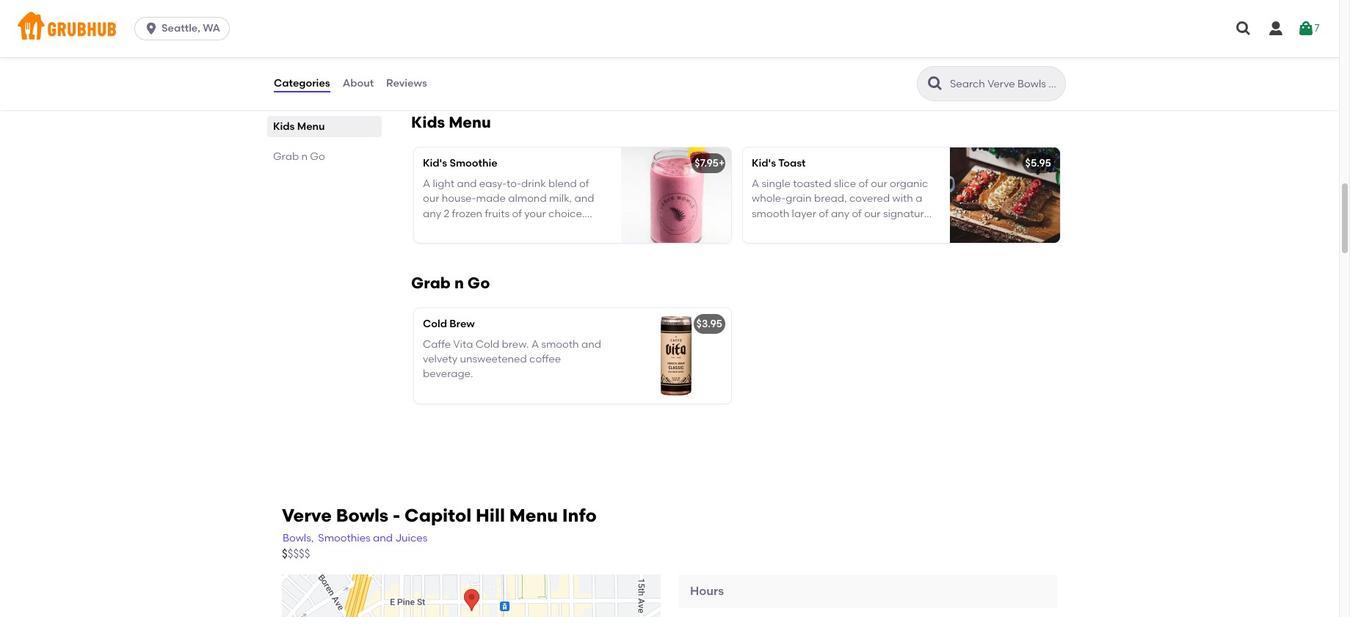 Task type: describe. For each thing, give the bounding box(es) containing it.
seattle, wa
[[162, 22, 220, 35]]

+
[[719, 157, 725, 169]]

a
[[471, 222, 478, 235]]

cup
[[506, 222, 525, 235]]

vita
[[453, 339, 473, 351]]

smoothies and juices button
[[318, 531, 429, 547]]

$7.95 +
[[695, 157, 725, 169]]

caffe vita cold brew. a smooth and velvety unsweetened coffee beverage.
[[423, 339, 602, 381]]

smoothies for signature
[[273, 60, 326, 72]]

2 horizontal spatial menu
[[510, 505, 558, 526]]

bowls, smoothies and juices
[[283, 532, 428, 545]]

kid's toast image
[[951, 147, 1061, 243]]

and up choice.
[[575, 193, 595, 205]]

cold inside 'caffe vita cold brew. a smooth and velvety unsweetened coffee beverage.'
[[476, 339, 500, 351]]

$
[[282, 548, 288, 561]]

1 horizontal spatial of
[[580, 178, 590, 190]]

chagaccino smoothie image
[[621, 0, 732, 83]]

bowls, button
[[282, 531, 315, 547]]

almond
[[508, 193, 547, 205]]

cold brew image
[[621, 308, 732, 404]]

0 horizontal spatial kids
[[273, 120, 295, 133]]

1 horizontal spatial kids menu
[[411, 113, 491, 131]]

$$$$$
[[282, 548, 310, 561]]

7
[[1315, 22, 1320, 34]]

about button
[[342, 57, 375, 110]]

-
[[393, 505, 401, 526]]

2
[[444, 208, 450, 220]]

smooth
[[542, 339, 579, 351]]

to-
[[507, 178, 522, 190]]

kid's for kid's toast
[[752, 157, 777, 169]]

milk,
[[549, 193, 572, 205]]

seattle,
[[162, 22, 200, 35]]

$5.95
[[1026, 157, 1052, 169]]

kid's smoothie
[[423, 157, 498, 169]]

reviews button
[[386, 57, 428, 110]]

0 horizontal spatial grab n go
[[273, 150, 325, 163]]

your
[[525, 208, 546, 220]]

0 horizontal spatial n
[[302, 150, 308, 163]]

seattle, wa button
[[135, 17, 236, 40]]

1 horizontal spatial menu
[[449, 113, 491, 131]]

smoothie
[[450, 157, 498, 169]]

1 horizontal spatial kids
[[411, 113, 445, 131]]

wa
[[203, 22, 220, 35]]

search icon image
[[927, 75, 945, 93]]

signature smoothies
[[273, 45, 326, 72]]

choice.
[[549, 208, 585, 220]]

brew.
[[502, 339, 529, 351]]

brew
[[450, 318, 475, 330]]

house-
[[442, 193, 476, 205]]

cold brew
[[423, 318, 475, 330]]

1 vertical spatial go
[[468, 274, 490, 292]]



Task type: locate. For each thing, give the bounding box(es) containing it.
a up coffee
[[532, 339, 539, 351]]

0 horizontal spatial a
[[423, 178, 431, 190]]

unsweetened
[[460, 353, 527, 366]]

in
[[460, 222, 469, 235]]

0 vertical spatial a
[[423, 178, 431, 190]]

n
[[302, 150, 308, 163], [455, 274, 464, 292]]

$3.95
[[697, 318, 723, 330]]

menu
[[449, 113, 491, 131], [297, 120, 325, 133], [510, 505, 558, 526]]

juices
[[396, 532, 428, 545]]

go
[[310, 150, 325, 163], [468, 274, 490, 292]]

cold up unsweetened
[[476, 339, 500, 351]]

grab n go
[[273, 150, 325, 163], [411, 274, 490, 292]]

grab
[[273, 150, 299, 163], [411, 274, 451, 292]]

0 horizontal spatial of
[[512, 208, 522, 220]]

grab n go down seasonal
[[273, 150, 325, 163]]

kids down seasonal
[[273, 120, 295, 133]]

1 vertical spatial a
[[532, 339, 539, 351]]

a light and easy-to-drink blend of our house-made almond milk, and any 2 frozen fruits of your choice. served in a 16oz. cup
[[423, 178, 595, 235]]

of right blend
[[580, 178, 590, 190]]

1 horizontal spatial n
[[455, 274, 464, 292]]

kids menu down seasonal
[[273, 120, 325, 133]]

1 horizontal spatial a
[[532, 339, 539, 351]]

bowls
[[336, 505, 389, 526]]

a up our
[[423, 178, 431, 190]]

info
[[563, 505, 597, 526]]

0 vertical spatial grab n go
[[273, 150, 325, 163]]

frozen
[[452, 208, 483, 220]]

n up the brew
[[455, 274, 464, 292]]

categories button
[[273, 57, 331, 110]]

of up 'cup'
[[512, 208, 522, 220]]

and down -
[[373, 532, 393, 545]]

1 vertical spatial cold
[[476, 339, 500, 351]]

seasonal smoothies
[[273, 90, 374, 103]]

kid's toast
[[752, 157, 806, 169]]

a inside a light and easy-to-drink blend of our house-made almond milk, and any 2 frozen fruits of your choice. served in a 16oz. cup
[[423, 178, 431, 190]]

2 kid's from the left
[[752, 157, 777, 169]]

about
[[343, 77, 374, 90]]

0 horizontal spatial kids menu
[[273, 120, 325, 133]]

1 kid's from the left
[[423, 157, 447, 169]]

kids
[[411, 113, 445, 131], [273, 120, 295, 133]]

0 vertical spatial of
[[580, 178, 590, 190]]

svg image inside 'seattle, wa' button
[[144, 21, 159, 36]]

grab n go up cold brew
[[411, 274, 490, 292]]

cold up caffe
[[423, 318, 447, 330]]

kids menu
[[411, 113, 491, 131], [273, 120, 325, 133]]

kid's
[[423, 157, 447, 169], [752, 157, 777, 169]]

and right smooth
[[582, 339, 602, 351]]

verve bowls - capitol hill menu info
[[282, 505, 597, 526]]

go down seasonal smoothies
[[310, 150, 325, 163]]

any
[[423, 208, 442, 220]]

verve
[[282, 505, 332, 526]]

0 horizontal spatial svg image
[[144, 21, 159, 36]]

0 vertical spatial n
[[302, 150, 308, 163]]

kid's left 'toast'
[[752, 157, 777, 169]]

grab down seasonal
[[273, 150, 299, 163]]

beverage.
[[423, 368, 473, 381]]

categories
[[274, 77, 330, 90]]

a inside 'caffe vita cold brew. a smooth and velvety unsweetened coffee beverage.'
[[532, 339, 539, 351]]

hill
[[476, 505, 505, 526]]

menu up smoothie
[[449, 113, 491, 131]]

1 horizontal spatial kid's
[[752, 157, 777, 169]]

1 horizontal spatial svg image
[[1236, 20, 1253, 37]]

1 vertical spatial grab n go
[[411, 274, 490, 292]]

1 horizontal spatial grab
[[411, 274, 451, 292]]

of
[[580, 178, 590, 190], [512, 208, 522, 220]]

smoothies down "signature"
[[273, 60, 326, 72]]

1 vertical spatial of
[[512, 208, 522, 220]]

0 vertical spatial go
[[310, 150, 325, 163]]

drink
[[522, 178, 546, 190]]

0 vertical spatial grab
[[273, 150, 299, 163]]

toast
[[779, 157, 806, 169]]

made
[[476, 193, 506, 205]]

$7.95
[[695, 157, 719, 169]]

0 horizontal spatial cold
[[423, 318, 447, 330]]

0 vertical spatial cold
[[423, 318, 447, 330]]

1 horizontal spatial grab n go
[[411, 274, 490, 292]]

n down seasonal
[[302, 150, 308, 163]]

a
[[423, 178, 431, 190], [532, 339, 539, 351]]

0 horizontal spatial menu
[[297, 120, 325, 133]]

smoothies for bowls,
[[318, 532, 371, 545]]

1 vertical spatial grab
[[411, 274, 451, 292]]

our
[[423, 193, 440, 205]]

signature
[[273, 45, 322, 57]]

1 horizontal spatial cold
[[476, 339, 500, 351]]

16oz.
[[480, 222, 504, 235]]

svg image
[[1298, 20, 1315, 37]]

kids down 'reviews' button
[[411, 113, 445, 131]]

0 horizontal spatial go
[[310, 150, 325, 163]]

and
[[457, 178, 477, 190], [575, 193, 595, 205], [582, 339, 602, 351], [373, 532, 393, 545]]

main navigation navigation
[[0, 0, 1340, 57]]

kid's up "light"
[[423, 157, 447, 169]]

coffee
[[530, 353, 561, 366]]

7 button
[[1298, 15, 1320, 42]]

fruits
[[485, 208, 510, 220]]

reviews
[[386, 77, 427, 90]]

bowls,
[[283, 532, 314, 545]]

kids menu up 'kid's smoothie'
[[411, 113, 491, 131]]

menu down seasonal smoothies
[[297, 120, 325, 133]]

caffe
[[423, 339, 451, 351]]

0 horizontal spatial kid's
[[423, 157, 447, 169]]

easy-
[[480, 178, 507, 190]]

smoothies for seasonal
[[322, 90, 374, 103]]

1 vertical spatial n
[[455, 274, 464, 292]]

svg image
[[1236, 20, 1253, 37], [1268, 20, 1286, 37], [144, 21, 159, 36]]

smoothies down about
[[322, 90, 374, 103]]

0 vertical spatial smoothies
[[273, 60, 326, 72]]

grab up cold brew
[[411, 274, 451, 292]]

menu right hill on the left of the page
[[510, 505, 558, 526]]

seasonal
[[273, 90, 319, 103]]

velvety
[[423, 353, 458, 366]]

2 vertical spatial smoothies
[[318, 532, 371, 545]]

hours
[[691, 585, 724, 599]]

go up the brew
[[468, 274, 490, 292]]

kid's smoothie image
[[621, 147, 732, 243]]

2 horizontal spatial svg image
[[1268, 20, 1286, 37]]

and up house-
[[457, 178, 477, 190]]

light
[[433, 178, 455, 190]]

capitol
[[405, 505, 472, 526]]

cold
[[423, 318, 447, 330], [476, 339, 500, 351]]

0 horizontal spatial grab
[[273, 150, 299, 163]]

smoothies
[[273, 60, 326, 72], [322, 90, 374, 103], [318, 532, 371, 545]]

blend
[[549, 178, 577, 190]]

smoothies down bowls
[[318, 532, 371, 545]]

Search Verve Bowls - Capitol Hill search field
[[949, 77, 1062, 91]]

1 vertical spatial smoothies
[[322, 90, 374, 103]]

kid's for kid's smoothie
[[423, 157, 447, 169]]

and inside 'caffe vita cold brew. a smooth and velvety unsweetened coffee beverage.'
[[582, 339, 602, 351]]

1 horizontal spatial go
[[468, 274, 490, 292]]

served
[[423, 222, 458, 235]]



Task type: vqa. For each thing, say whether or not it's contained in the screenshot.
the bottom 'review'
no



